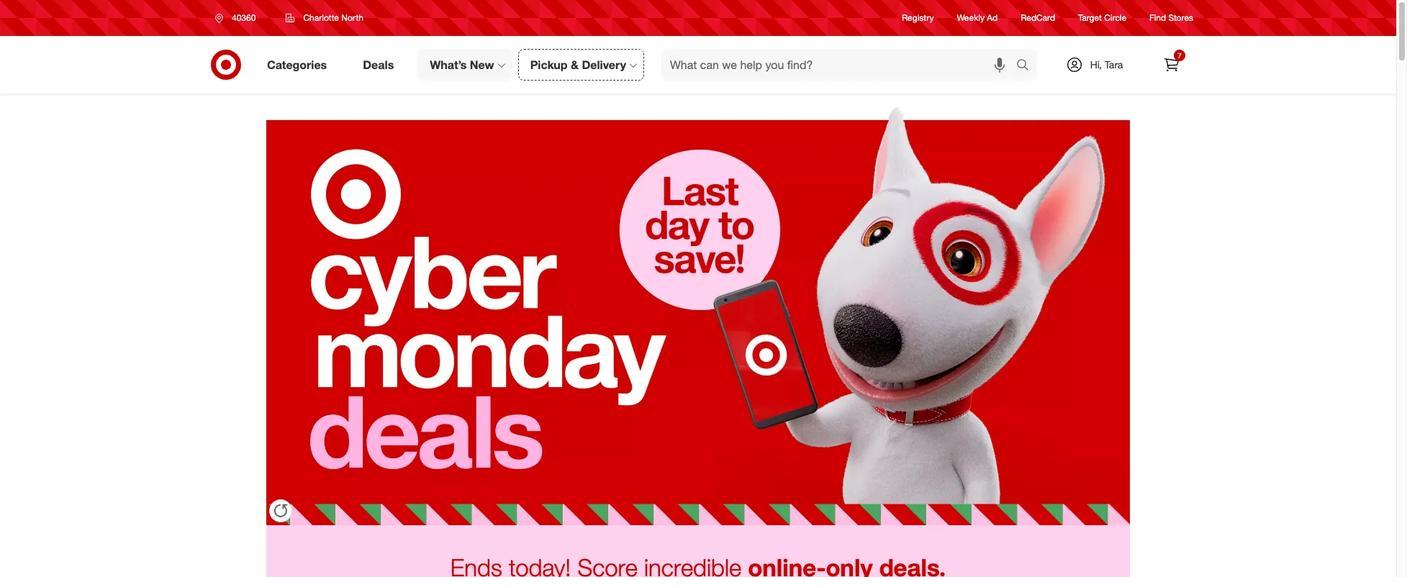 Task type: locate. For each thing, give the bounding box(es) containing it.
charlotte north
[[303, 12, 364, 23]]

weekly ad
[[957, 13, 998, 23]]

circle
[[1105, 13, 1127, 23]]

what's new
[[430, 57, 494, 72]]

pickup & delivery
[[530, 57, 626, 72]]

categories
[[267, 57, 327, 72]]

charlotte north button
[[277, 5, 373, 31]]

pickup
[[530, 57, 568, 72]]

weekly ad link
[[957, 12, 998, 24]]

40360
[[232, 12, 256, 23]]

redcard link
[[1021, 12, 1056, 24]]

redcard
[[1021, 13, 1056, 23]]

40360 button
[[206, 5, 271, 31]]

charlotte
[[303, 12, 339, 23]]

what's new link
[[418, 49, 512, 81]]

pickup & delivery link
[[518, 49, 644, 81]]

registry
[[902, 13, 934, 23]]

deals link
[[351, 49, 412, 81]]

target circle link
[[1079, 12, 1127, 24]]

registry link
[[902, 12, 934, 24]]

find
[[1150, 13, 1167, 23]]

what's
[[430, 57, 467, 72]]

target
[[1079, 13, 1102, 23]]

search
[[1010, 59, 1045, 73]]

hi, tara
[[1091, 58, 1123, 71]]

north
[[341, 12, 364, 23]]

find stores link
[[1150, 12, 1194, 24]]

tara
[[1105, 58, 1123, 71]]

delivery
[[582, 57, 626, 72]]



Task type: describe. For each thing, give the bounding box(es) containing it.
ad
[[987, 13, 998, 23]]

weekly
[[957, 13, 985, 23]]

7
[[1178, 51, 1182, 60]]

new
[[470, 57, 494, 72]]

categories link
[[255, 49, 345, 81]]

target circle
[[1079, 13, 1127, 23]]

deals
[[363, 57, 394, 72]]

target cyber monday deals, last day to save! image
[[266, 94, 1130, 526]]

find stores
[[1150, 13, 1194, 23]]

hi,
[[1091, 58, 1102, 71]]

What can we help you find? suggestions appear below search field
[[662, 49, 1020, 81]]

stores
[[1169, 13, 1194, 23]]

7 link
[[1156, 49, 1188, 81]]

search button
[[1010, 49, 1045, 84]]

&
[[571, 57, 579, 72]]



Task type: vqa. For each thing, say whether or not it's contained in the screenshot.
What's New link on the top of page
yes



